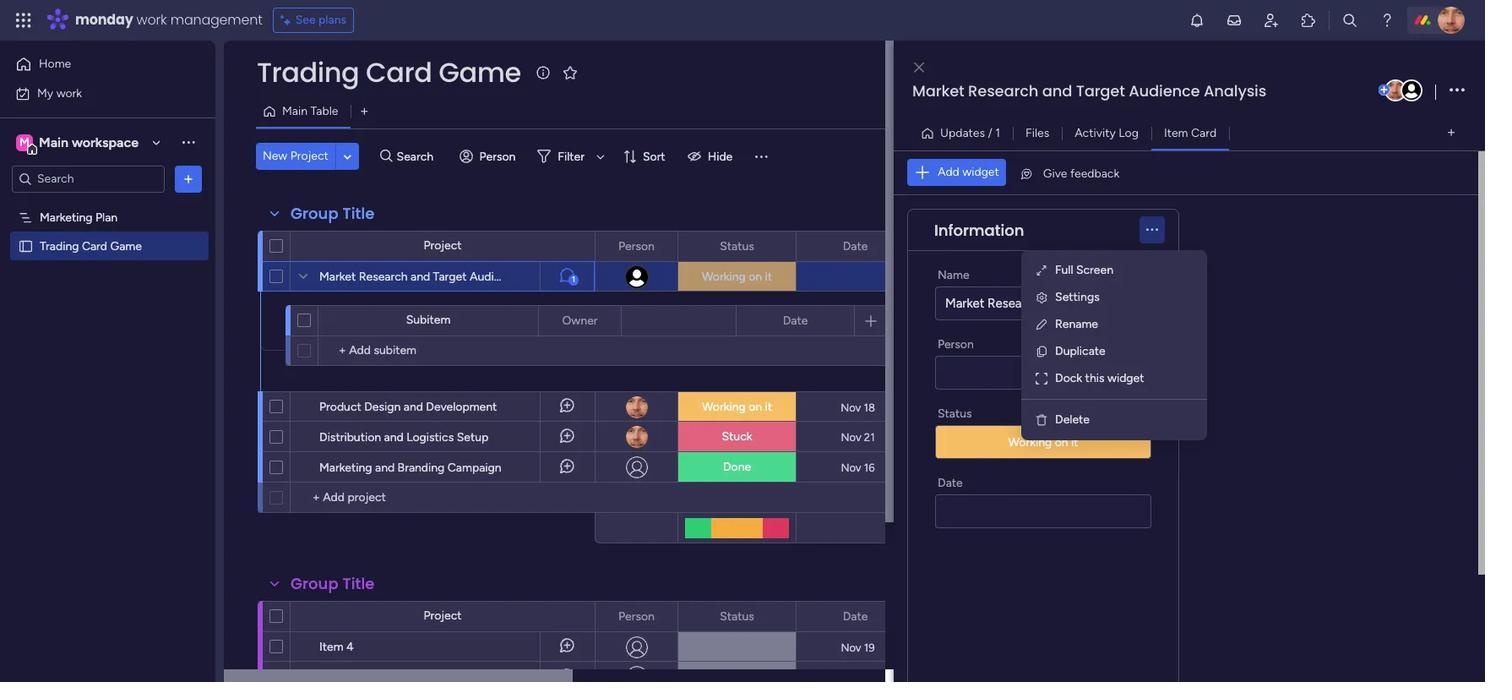 Task type: locate. For each thing, give the bounding box(es) containing it.
target
[[1076, 80, 1126, 101], [433, 270, 467, 284], [1068, 296, 1104, 311]]

1 vertical spatial working
[[702, 400, 746, 414]]

1 horizontal spatial marketing
[[319, 461, 372, 475]]

research
[[969, 80, 1039, 101], [359, 270, 408, 284], [988, 296, 1040, 311]]

main table button
[[256, 98, 351, 125]]

work right my
[[56, 86, 82, 100]]

0 vertical spatial group title field
[[287, 203, 379, 225]]

item left 4
[[319, 640, 344, 654]]

4 nov from the top
[[841, 641, 862, 654]]

2 vertical spatial on
[[1055, 435, 1069, 450]]

1 vertical spatial item
[[319, 640, 344, 654]]

Trading Card Game field
[[253, 53, 525, 91]]

nov for nov 18
[[841, 401, 861, 414]]

1 horizontal spatial 1
[[996, 126, 1001, 140]]

research up the rename image
[[988, 296, 1040, 311]]

on
[[749, 270, 762, 284], [749, 400, 762, 414], [1055, 435, 1069, 450]]

main inside workspace selection 'element'
[[39, 134, 69, 150]]

1 status field from the top
[[716, 237, 759, 256]]

and down "distribution and logistics setup"
[[375, 461, 395, 475]]

2 vertical spatial audience
[[1107, 296, 1161, 311]]

search everything image
[[1342, 12, 1359, 29]]

1 vertical spatial on
[[749, 400, 762, 414]]

main inside button
[[282, 104, 308, 118]]

1 vertical spatial add view image
[[1448, 127, 1455, 139]]

marketing left plan
[[40, 210, 93, 224]]

1 vertical spatial audience
[[470, 270, 520, 284]]

0 horizontal spatial item
[[319, 640, 344, 654]]

card inside button
[[1192, 126, 1217, 140]]

game inside list box
[[110, 239, 142, 253]]

nov left 18
[[841, 401, 861, 414]]

0 vertical spatial market research and target audience analysis
[[913, 80, 1267, 101]]

0 horizontal spatial work
[[56, 86, 82, 100]]

analysis inside field
[[1204, 80, 1267, 101]]

product
[[319, 400, 362, 414]]

main left table
[[282, 104, 308, 118]]

group down new project 'button'
[[291, 203, 339, 224]]

and up files
[[1043, 80, 1073, 101]]

my work button
[[10, 80, 182, 107]]

add
[[938, 165, 960, 179]]

trading card game up table
[[257, 53, 521, 91]]

activity log
[[1075, 126, 1139, 140]]

setup
[[457, 430, 489, 445]]

/
[[988, 126, 993, 140]]

0 vertical spatial card
[[366, 53, 432, 91]]

1 horizontal spatial item
[[1165, 126, 1189, 140]]

1
[[996, 126, 1001, 140], [572, 275, 576, 285]]

0 horizontal spatial 1
[[572, 275, 576, 285]]

menu image
[[753, 148, 770, 165]]

workspace options image
[[180, 134, 197, 151]]

0 vertical spatial research
[[969, 80, 1039, 101]]

1 vertical spatial game
[[110, 239, 142, 253]]

0 horizontal spatial marketing
[[40, 210, 93, 224]]

status for date
[[720, 609, 755, 623]]

0 vertical spatial 1
[[996, 126, 1001, 140]]

trading up main table
[[257, 53, 359, 91]]

market research and target audience analysis up subitem
[[319, 270, 566, 284]]

1 horizontal spatial main
[[282, 104, 308, 118]]

0 vertical spatial market
[[913, 80, 965, 101]]

1 group title from the top
[[291, 203, 375, 224]]

3 nov from the top
[[841, 461, 862, 474]]

1 vertical spatial project
[[424, 238, 462, 253]]

1 vertical spatial status field
[[716, 607, 759, 626]]

2 group from the top
[[291, 573, 339, 594]]

work right monday
[[137, 10, 167, 30]]

marketing plan
[[40, 210, 118, 224]]

market
[[913, 80, 965, 101], [319, 270, 356, 284], [946, 296, 985, 311]]

and up subitem
[[411, 270, 430, 284]]

1 vertical spatial status
[[938, 407, 972, 421]]

work
[[137, 10, 167, 30], [56, 86, 82, 100]]

0 vertical spatial work
[[137, 10, 167, 30]]

0 vertical spatial date field
[[839, 237, 872, 256]]

0 vertical spatial status field
[[716, 237, 759, 256]]

1 vertical spatial title
[[343, 573, 375, 594]]

2 vertical spatial project
[[424, 609, 462, 623]]

distribution
[[319, 430, 381, 445]]

add view image down options icon
[[1448, 127, 1455, 139]]

item right 'log'
[[1165, 126, 1189, 140]]

1 up owner
[[572, 275, 576, 285]]

1 vertical spatial group title
[[291, 573, 375, 594]]

nov left "21"
[[841, 431, 862, 443]]

table
[[311, 104, 338, 118]]

target up subitem
[[433, 270, 467, 284]]

1 horizontal spatial widget
[[1108, 371, 1145, 385]]

option
[[0, 202, 216, 205]]

0 vertical spatial group
[[291, 203, 339, 224]]

1 nov from the top
[[841, 401, 861, 414]]

group up item 4
[[291, 573, 339, 594]]

status for person
[[720, 239, 755, 253]]

market research and target audience analysis up rename
[[946, 296, 1210, 311]]

1 vertical spatial marketing
[[319, 461, 372, 475]]

1 vertical spatial person field
[[615, 607, 659, 626]]

1 horizontal spatial work
[[137, 10, 167, 30]]

screen
[[1077, 263, 1114, 277]]

1 vertical spatial working on it
[[702, 400, 773, 414]]

2 nov from the top
[[841, 431, 862, 443]]

0 vertical spatial game
[[439, 53, 521, 91]]

project
[[290, 149, 329, 163], [424, 238, 462, 253], [424, 609, 462, 623]]

audience down screen at the right of page
[[1107, 296, 1161, 311]]

settings image
[[1035, 291, 1049, 304]]

audience up item card
[[1129, 80, 1201, 101]]

1 vertical spatial trading card game
[[40, 239, 142, 253]]

work inside button
[[56, 86, 82, 100]]

1 right /
[[996, 126, 1001, 140]]

0 vertical spatial widget
[[963, 165, 1000, 179]]

it
[[765, 270, 773, 284], [765, 400, 773, 414], [1072, 435, 1079, 450]]

0 horizontal spatial widget
[[963, 165, 1000, 179]]

person
[[480, 149, 516, 164], [619, 239, 655, 253], [938, 337, 974, 352], [619, 609, 655, 623]]

project for date
[[424, 609, 462, 623]]

market research and target audience analysis up the activity
[[913, 80, 1267, 101]]

+ Add project text field
[[299, 488, 523, 508]]

0 vertical spatial project
[[290, 149, 329, 163]]

group title for person
[[291, 203, 375, 224]]

options image
[[1450, 79, 1465, 102]]

1 vertical spatial trading
[[40, 239, 79, 253]]

title up 4
[[343, 573, 375, 594]]

2 vertical spatial working on it
[[1009, 435, 1079, 450]]

files button
[[1013, 120, 1063, 147]]

widget
[[963, 165, 1000, 179], [1108, 371, 1145, 385]]

0 vertical spatial trading
[[257, 53, 359, 91]]

menu
[[1022, 250, 1208, 440]]

delete
[[1056, 412, 1090, 427]]

Person field
[[615, 237, 659, 256], [615, 607, 659, 626]]

widget right this on the bottom
[[1108, 371, 1145, 385]]

add widget button
[[908, 159, 1006, 186]]

0 vertical spatial item
[[1165, 126, 1189, 140]]

0 horizontal spatial trading
[[40, 239, 79, 253]]

market research and target audience analysis
[[913, 80, 1267, 101], [319, 270, 566, 284], [946, 296, 1210, 311]]

trading right the public board icon
[[40, 239, 79, 253]]

16
[[864, 461, 875, 474]]

2 vertical spatial target
[[1068, 296, 1104, 311]]

1 horizontal spatial card
[[366, 53, 432, 91]]

2 vertical spatial status
[[720, 609, 755, 623]]

1 horizontal spatial add view image
[[1448, 127, 1455, 139]]

see plans
[[296, 13, 347, 27]]

marketing
[[40, 210, 93, 224], [319, 461, 372, 475]]

nov
[[841, 401, 861, 414], [841, 431, 862, 443], [841, 461, 862, 474], [841, 641, 862, 654]]

title
[[343, 203, 375, 224], [343, 573, 375, 594]]

main for main workspace
[[39, 134, 69, 150]]

0 vertical spatial marketing
[[40, 210, 93, 224]]

card for 'item card' button
[[1192, 126, 1217, 140]]

2 title from the top
[[343, 573, 375, 594]]

group title for date
[[291, 573, 375, 594]]

Status field
[[716, 237, 759, 256], [716, 607, 759, 626]]

marketing inside list box
[[40, 210, 93, 224]]

1 vertical spatial research
[[359, 270, 408, 284]]

0 vertical spatial title
[[343, 203, 375, 224]]

Date field
[[839, 237, 872, 256], [779, 311, 812, 330], [839, 607, 872, 626]]

audience inside field
[[1129, 80, 1201, 101]]

new project button
[[256, 143, 335, 170]]

home
[[39, 57, 71, 71]]

trading card game
[[257, 53, 521, 91], [40, 239, 142, 253]]

Group Title field
[[287, 203, 379, 225], [287, 573, 379, 595]]

nov left 19
[[841, 641, 862, 654]]

Owner field
[[558, 311, 602, 330]]

m
[[19, 135, 30, 149]]

game left "show board description" image
[[439, 53, 521, 91]]

full screen
[[1056, 263, 1114, 277]]

new
[[263, 149, 288, 163]]

workspace
[[72, 134, 139, 150]]

2 vertical spatial card
[[82, 239, 107, 253]]

home button
[[10, 51, 182, 78]]

0 vertical spatial main
[[282, 104, 308, 118]]

group title field up item 4
[[287, 573, 379, 595]]

project for person
[[424, 238, 462, 253]]

analysis
[[1204, 80, 1267, 101], [523, 270, 566, 284], [1164, 296, 1210, 311]]

market inside field
[[913, 80, 965, 101]]

and up the rename image
[[1044, 296, 1064, 311]]

trading
[[257, 53, 359, 91], [40, 239, 79, 253]]

main
[[282, 104, 308, 118], [39, 134, 69, 150]]

1 horizontal spatial game
[[439, 53, 521, 91]]

workspace selection element
[[16, 132, 141, 154]]

and
[[1043, 80, 1073, 101], [411, 270, 430, 284], [1044, 296, 1064, 311], [404, 400, 423, 414], [384, 430, 404, 445], [375, 461, 395, 475]]

group title down angle down 'image'
[[291, 203, 375, 224]]

0 vertical spatial analysis
[[1204, 80, 1267, 101]]

date field for status
[[839, 237, 872, 256]]

card
[[366, 53, 432, 91], [1192, 126, 1217, 140], [82, 239, 107, 253]]

0 vertical spatial group title
[[291, 203, 375, 224]]

add view image
[[361, 105, 368, 118], [1448, 127, 1455, 139]]

main right workspace image on the top left
[[39, 134, 69, 150]]

1 vertical spatial group title field
[[287, 573, 379, 595]]

1 vertical spatial widget
[[1108, 371, 1145, 385]]

1 vertical spatial 1
[[572, 275, 576, 285]]

widget right add
[[963, 165, 1000, 179]]

hide button
[[681, 143, 743, 170]]

full screen image
[[1035, 264, 1049, 277]]

2 vertical spatial analysis
[[1164, 296, 1210, 311]]

0 vertical spatial status
[[720, 239, 755, 253]]

show board description image
[[533, 64, 553, 81]]

delete image
[[1035, 413, 1049, 427]]

group title up item 4
[[291, 573, 375, 594]]

main for main table
[[282, 104, 308, 118]]

item
[[1165, 126, 1189, 140], [319, 640, 344, 654]]

v2 search image
[[380, 147, 393, 166]]

1 vertical spatial it
[[765, 400, 773, 414]]

1 group title field from the top
[[287, 203, 379, 225]]

research up subitem
[[359, 270, 408, 284]]

research inside field
[[969, 80, 1039, 101]]

0 vertical spatial it
[[765, 270, 773, 284]]

0 horizontal spatial game
[[110, 239, 142, 253]]

select product image
[[15, 12, 32, 29]]

files
[[1026, 126, 1050, 140]]

1 group from the top
[[291, 203, 339, 224]]

options image
[[180, 170, 197, 187]]

give
[[1044, 166, 1068, 180]]

1 vertical spatial card
[[1192, 126, 1217, 140]]

title for date
[[343, 203, 375, 224]]

close image
[[914, 61, 925, 74]]

0 vertical spatial person field
[[615, 237, 659, 256]]

2 status field from the top
[[716, 607, 759, 626]]

audience left 1 button
[[470, 270, 520, 284]]

audience
[[1129, 80, 1201, 101], [470, 270, 520, 284], [1107, 296, 1161, 311]]

status
[[720, 239, 755, 253], [938, 407, 972, 421], [720, 609, 755, 623]]

trading card game inside list box
[[40, 239, 142, 253]]

2 horizontal spatial card
[[1192, 126, 1217, 140]]

0 vertical spatial audience
[[1129, 80, 1201, 101]]

trading card game down marketing plan
[[40, 239, 142, 253]]

design
[[364, 400, 401, 414]]

nov 19
[[841, 641, 875, 654]]

working on it
[[702, 270, 773, 284], [702, 400, 773, 414], [1009, 435, 1079, 450]]

give feedback button
[[1013, 160, 1127, 187]]

nov left 16
[[841, 461, 862, 474]]

rename
[[1056, 317, 1099, 331]]

0 vertical spatial target
[[1076, 80, 1126, 101]]

title for person
[[343, 573, 375, 594]]

2 vertical spatial it
[[1072, 435, 1079, 450]]

plan
[[96, 210, 118, 224]]

plans
[[319, 13, 347, 27]]

Search in workspace field
[[35, 169, 141, 188]]

add view image right table
[[361, 105, 368, 118]]

1 title from the top
[[343, 203, 375, 224]]

0 horizontal spatial trading card game
[[40, 239, 142, 253]]

1 vertical spatial main
[[39, 134, 69, 150]]

1 horizontal spatial trading
[[257, 53, 359, 91]]

2 person field from the top
[[615, 607, 659, 626]]

title down angle down 'image'
[[343, 203, 375, 224]]

0 horizontal spatial card
[[82, 239, 107, 253]]

2 group title from the top
[[291, 573, 375, 594]]

and down design
[[384, 430, 404, 445]]

duplicate
[[1056, 344, 1106, 358]]

1 vertical spatial date field
[[779, 311, 812, 330]]

1 vertical spatial group
[[291, 573, 339, 594]]

marketing down distribution
[[319, 461, 372, 475]]

dock this widget
[[1056, 371, 1145, 385]]

target up the activity
[[1076, 80, 1126, 101]]

list box
[[0, 199, 216, 488]]

target up rename
[[1068, 296, 1104, 311]]

0 horizontal spatial main
[[39, 134, 69, 150]]

1 person field from the top
[[615, 237, 659, 256]]

group title field down angle down 'image'
[[287, 203, 379, 225]]

0 vertical spatial trading card game
[[257, 53, 521, 91]]

research up /
[[969, 80, 1039, 101]]

1 vertical spatial work
[[56, 86, 82, 100]]

dock
[[1056, 371, 1083, 385]]

item inside button
[[1165, 126, 1189, 140]]

list box containing marketing plan
[[0, 199, 216, 488]]

0 horizontal spatial add view image
[[361, 105, 368, 118]]

2 group title field from the top
[[287, 573, 379, 595]]

game down plan
[[110, 239, 142, 253]]

1 vertical spatial target
[[433, 270, 467, 284]]



Task type: describe. For each thing, give the bounding box(es) containing it.
filter
[[558, 149, 585, 164]]

branding
[[398, 461, 445, 475]]

project inside 'button'
[[290, 149, 329, 163]]

item for item card
[[1165, 126, 1189, 140]]

filter button
[[531, 143, 611, 170]]

subitem
[[406, 313, 451, 327]]

see plans button
[[273, 8, 354, 33]]

person inside popup button
[[480, 149, 516, 164]]

product design and development
[[319, 400, 497, 414]]

1 vertical spatial analysis
[[523, 270, 566, 284]]

add to favorites image
[[562, 64, 579, 81]]

apps image
[[1301, 12, 1318, 29]]

target inside field
[[1076, 80, 1126, 101]]

work for monday
[[137, 10, 167, 30]]

activity
[[1075, 126, 1116, 140]]

+ Add subitem text field
[[327, 341, 503, 361]]

and inside field
[[1043, 80, 1073, 101]]

2 vertical spatial research
[[988, 296, 1040, 311]]

0 vertical spatial add view image
[[361, 105, 368, 118]]

name
[[938, 268, 970, 282]]

group for person
[[291, 203, 339, 224]]

Market Research and Target Audience Analysis field
[[909, 80, 1376, 102]]

activity log button
[[1063, 120, 1152, 147]]

public board image
[[18, 238, 34, 254]]

nov for nov 19
[[841, 641, 862, 654]]

nov for nov 16
[[841, 461, 862, 474]]

invite members image
[[1263, 12, 1280, 29]]

add widget
[[938, 165, 1000, 179]]

see
[[296, 13, 316, 27]]

main table
[[282, 104, 338, 118]]

marketing for marketing plan
[[40, 210, 93, 224]]

johnsmith43233@gmail.com image
[[1401, 79, 1423, 101]]

log
[[1119, 126, 1139, 140]]

nov 21
[[841, 431, 875, 443]]

full
[[1056, 263, 1074, 277]]

1 inside button
[[572, 275, 576, 285]]

monday work management
[[75, 10, 263, 30]]

development
[[426, 400, 497, 414]]

dapulse addbtn image
[[1379, 85, 1390, 96]]

main workspace
[[39, 134, 139, 150]]

2 vertical spatial date field
[[839, 607, 872, 626]]

1 vertical spatial market research and target audience analysis
[[319, 270, 566, 284]]

updates / 1 button
[[914, 120, 1013, 147]]

sort button
[[616, 143, 676, 170]]

1 horizontal spatial trading card game
[[257, 53, 521, 91]]

status field for person
[[716, 237, 759, 256]]

my
[[37, 86, 53, 100]]

person button
[[453, 143, 526, 170]]

hide
[[708, 149, 733, 164]]

logistics
[[407, 430, 454, 445]]

trading inside list box
[[40, 239, 79, 253]]

2 vertical spatial working
[[1009, 435, 1052, 450]]

nov 18
[[841, 401, 875, 414]]

and right design
[[404, 400, 423, 414]]

this
[[1086, 371, 1105, 385]]

item 4
[[319, 640, 354, 654]]

new project
[[263, 149, 329, 163]]

distribution and logistics setup
[[319, 430, 489, 445]]

menu containing full screen
[[1022, 250, 1208, 440]]

group for date
[[291, 573, 339, 594]]

0 vertical spatial working
[[702, 270, 746, 284]]

more dots image
[[1147, 224, 1159, 236]]

0 vertical spatial working on it
[[702, 270, 773, 284]]

workspace image
[[16, 133, 33, 152]]

done
[[723, 460, 751, 474]]

item for item 4
[[319, 640, 344, 654]]

1 button
[[540, 261, 595, 292]]

updates
[[941, 126, 985, 140]]

18
[[864, 401, 875, 414]]

widget inside popup button
[[963, 165, 1000, 179]]

angle down image
[[344, 150, 352, 163]]

james peterson image
[[1385, 79, 1407, 101]]

1 vertical spatial market
[[319, 270, 356, 284]]

2 vertical spatial market
[[946, 296, 985, 311]]

1 inside button
[[996, 126, 1001, 140]]

nov for nov 21
[[841, 431, 862, 443]]

inbox image
[[1226, 12, 1243, 29]]

status field for date
[[716, 607, 759, 626]]

management
[[170, 10, 263, 30]]

2 vertical spatial market research and target audience analysis
[[946, 296, 1210, 311]]

rename image
[[1035, 318, 1049, 331]]

james peterson image
[[1438, 7, 1465, 34]]

v2 ellipsis image
[[235, 656, 248, 682]]

marketing and branding campaign
[[319, 461, 502, 475]]

work for my
[[56, 86, 82, 100]]

my work
[[37, 86, 82, 100]]

card for "trading card game" field
[[366, 53, 432, 91]]

duplicate image
[[1035, 345, 1049, 358]]

give feedback
[[1044, 166, 1120, 180]]

nov 16
[[841, 461, 875, 474]]

updates / 1
[[941, 126, 1001, 140]]

0 vertical spatial on
[[749, 270, 762, 284]]

help image
[[1379, 12, 1396, 29]]

group title field for date
[[287, 203, 379, 225]]

feedback
[[1071, 166, 1120, 180]]

arrow down image
[[591, 146, 611, 166]]

marketing for marketing and branding campaign
[[319, 461, 372, 475]]

notifications image
[[1189, 12, 1206, 29]]

stuck
[[722, 429, 753, 444]]

sort
[[643, 149, 666, 164]]

information
[[935, 219, 1025, 240]]

Search field
[[393, 145, 443, 168]]

group title field for person
[[287, 573, 379, 595]]

dock this widget image
[[1035, 372, 1049, 385]]

monday
[[75, 10, 133, 30]]

item card
[[1165, 126, 1217, 140]]

date field for owner
[[779, 311, 812, 330]]

market research and target audience analysis inside field
[[913, 80, 1267, 101]]

4
[[347, 640, 354, 654]]

campaign
[[448, 461, 502, 475]]

owner
[[562, 313, 598, 327]]

21
[[864, 431, 875, 443]]

19
[[864, 641, 875, 654]]

item card button
[[1152, 120, 1230, 147]]

settings
[[1056, 290, 1100, 304]]



Task type: vqa. For each thing, say whether or not it's contained in the screenshot.
"on" to the bottom
yes



